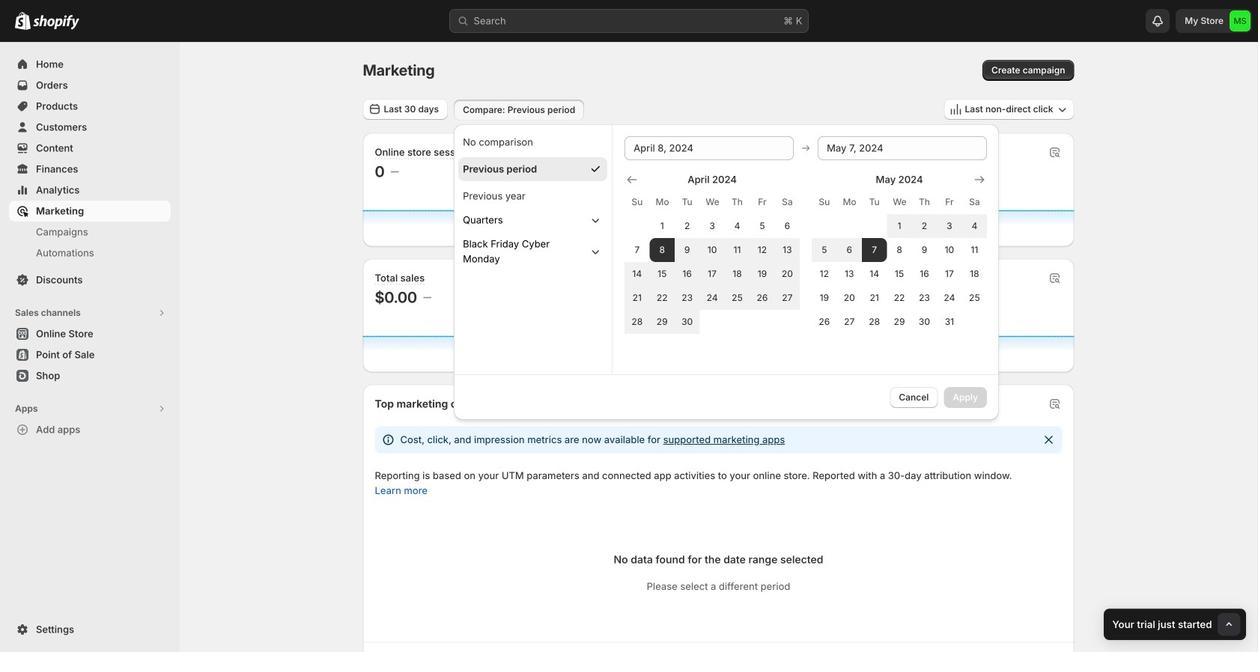 Task type: vqa. For each thing, say whether or not it's contained in the screenshot.
Search countries Text Box
no



Task type: describe. For each thing, give the bounding box(es) containing it.
2 yyyy-mm-dd text field from the left
[[818, 136, 987, 160]]

my store image
[[1230, 10, 1251, 31]]

1 horizontal spatial shopify image
[[33, 15, 79, 30]]

1 yyyy-mm-dd text field from the left
[[625, 136, 794, 160]]



Task type: locate. For each thing, give the bounding box(es) containing it.
1 horizontal spatial yyyy-mm-dd text field
[[818, 136, 987, 160]]

0 horizontal spatial yyyy-mm-dd text field
[[625, 136, 794, 160]]

0 horizontal spatial grid
[[625, 172, 800, 334]]

YYYY-MM-DD text field
[[625, 136, 794, 160], [818, 136, 987, 160]]

status
[[375, 426, 1062, 453]]

shopify image
[[15, 12, 31, 30], [33, 15, 79, 30]]

1 horizontal spatial grid
[[812, 172, 987, 334]]

grid
[[625, 172, 800, 334], [812, 172, 987, 334]]

2 grid from the left
[[812, 172, 987, 334]]

1 grid from the left
[[625, 172, 800, 334]]

0 horizontal spatial shopify image
[[15, 12, 31, 30]]



